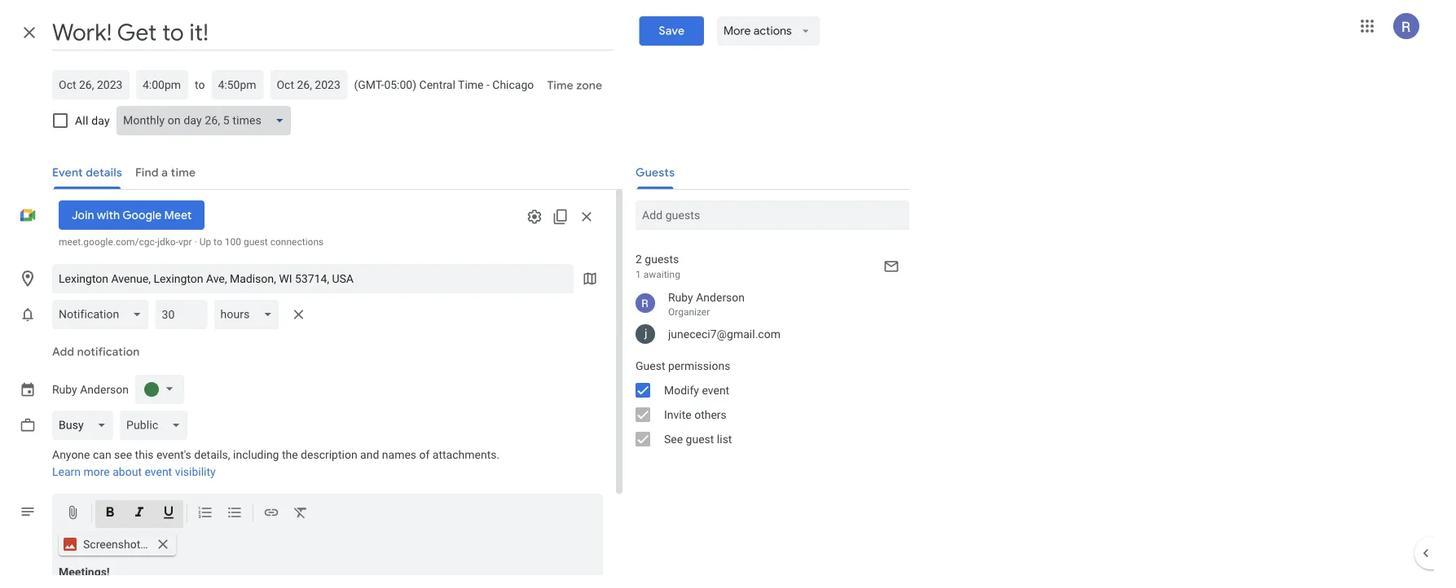 Task type: describe. For each thing, give the bounding box(es) containing it.
Start date text field
[[59, 75, 123, 95]]

2 guests 1 awaiting
[[636, 252, 681, 280]]

05:00)
[[384, 78, 417, 91]]

more actions arrow_drop_down
[[724, 24, 813, 38]]

more
[[84, 465, 110, 479]]

insert link image
[[263, 505, 280, 524]]

2
[[636, 252, 642, 266]]

1 horizontal spatial event
[[702, 383, 730, 397]]

anderson for ruby anderson
[[80, 383, 129, 396]]

awaiting
[[644, 269, 681, 280]]

the
[[282, 448, 298, 462]]

can
[[93, 448, 111, 462]]

including
[[233, 448, 279, 462]]

organizer
[[668, 306, 710, 318]]

bold image
[[102, 505, 118, 524]]

save
[[659, 24, 685, 38]]

see guest list
[[664, 432, 732, 446]]

invite others
[[664, 408, 727, 421]]

join
[[72, 208, 94, 223]]

join with google meet link
[[59, 201, 205, 230]]

see
[[664, 432, 683, 446]]

actions
[[754, 24, 792, 38]]

1
[[636, 269, 641, 280]]

and
[[360, 448, 379, 462]]

modify event
[[664, 383, 730, 397]]

add
[[52, 345, 74, 359]]

jdko-
[[157, 236, 178, 248]]

details,
[[194, 448, 230, 462]]

invite
[[664, 408, 692, 421]]

permissions
[[668, 359, 731, 372]]

central
[[419, 78, 456, 91]]

Hours in advance for notification number field
[[162, 300, 201, 329]]

100
[[225, 236, 241, 248]]

Location text field
[[59, 264, 567, 293]]

0 horizontal spatial guest
[[244, 236, 268, 248]]

join with google meet
[[72, 208, 192, 223]]

with
[[97, 208, 120, 223]]

ruby anderson, organizer tree item
[[623, 287, 910, 321]]

remove formatting image
[[293, 505, 309, 524]]

day
[[91, 114, 110, 127]]

(gmt-05:00) central time - chicago
[[354, 78, 534, 91]]

description
[[301, 448, 358, 462]]

add notification
[[52, 345, 140, 359]]

arrow_drop_down
[[799, 24, 813, 38]]

ruby for ruby anderson organizer
[[668, 291, 693, 304]]

add notification button
[[46, 333, 146, 372]]

guests invited to this event. tree
[[623, 287, 910, 347]]

(gmt-
[[354, 78, 384, 91]]

learn more about event visibility link
[[52, 465, 216, 479]]

vpr
[[178, 236, 192, 248]]

End time text field
[[218, 75, 257, 95]]

zone
[[576, 78, 602, 93]]

see
[[114, 448, 132, 462]]

1 vertical spatial to
[[214, 236, 222, 248]]

numbered list image
[[197, 505, 214, 524]]

guests
[[645, 252, 679, 266]]

of
[[419, 448, 430, 462]]

meet
[[164, 208, 192, 223]]



Task type: vqa. For each thing, say whether or not it's contained in the screenshot.
Title
no



Task type: locate. For each thing, give the bounding box(es) containing it.
to right 'start time' text field
[[195, 78, 205, 91]]

italic image
[[131, 505, 148, 524]]

this
[[135, 448, 154, 462]]

1 horizontal spatial ruby
[[668, 291, 693, 304]]

guest permissions
[[636, 359, 731, 372]]

Title text field
[[52, 15, 613, 51]]

1 horizontal spatial to
[[214, 236, 222, 248]]

·
[[194, 236, 197, 248]]

to right up
[[214, 236, 222, 248]]

to
[[195, 78, 205, 91], [214, 236, 222, 248]]

junececi7@gmail.com tree item
[[623, 321, 910, 347]]

guest
[[636, 359, 665, 372]]

event inside anyone can see this event's details, including the description and names of attachments. learn more about event visibility
[[145, 465, 172, 479]]

None field
[[116, 106, 297, 135], [52, 300, 155, 329], [214, 300, 286, 329], [52, 411, 120, 440], [120, 411, 194, 440], [116, 106, 297, 135], [52, 300, 155, 329], [214, 300, 286, 329], [52, 411, 120, 440], [120, 411, 194, 440]]

underline image
[[161, 505, 177, 524]]

-
[[487, 78, 490, 91]]

event up others at bottom
[[702, 383, 730, 397]]

ruby for ruby anderson
[[52, 383, 77, 396]]

1 vertical spatial anderson
[[80, 383, 129, 396]]

guest inside group
[[686, 432, 714, 446]]

event down "this"
[[145, 465, 172, 479]]

save button
[[639, 16, 704, 46]]

list
[[717, 432, 732, 446]]

attachments.
[[433, 448, 500, 462]]

Start time text field
[[143, 75, 182, 95]]

all
[[75, 114, 88, 127]]

junececi7@gmail.com
[[668, 327, 781, 341]]

group
[[623, 354, 910, 452]]

0 horizontal spatial to
[[195, 78, 205, 91]]

time left -
[[458, 78, 484, 91]]

ruby up organizer
[[668, 291, 693, 304]]

notification
[[77, 345, 140, 359]]

google
[[122, 208, 162, 223]]

0 horizontal spatial ruby
[[52, 383, 77, 396]]

modify
[[664, 383, 699, 397]]

1 vertical spatial ruby
[[52, 383, 77, 396]]

0 horizontal spatial anderson
[[80, 383, 129, 396]]

chicago
[[493, 78, 534, 91]]

anderson up organizer
[[696, 291, 745, 304]]

anyone can see this event's details, including the description and names of attachments. learn more about event visibility
[[52, 448, 500, 479]]

Description text field
[[52, 566, 603, 576]]

1 horizontal spatial time
[[547, 78, 574, 93]]

bulleted list image
[[227, 505, 243, 524]]

0 horizontal spatial time
[[458, 78, 484, 91]]

anderson down notification
[[80, 383, 129, 396]]

1 vertical spatial guest
[[686, 432, 714, 446]]

anyone
[[52, 448, 90, 462]]

anderson for ruby anderson organizer
[[696, 291, 745, 304]]

event's
[[156, 448, 191, 462]]

anderson inside ruby anderson organizer
[[696, 291, 745, 304]]

0 vertical spatial ruby
[[668, 291, 693, 304]]

meet.google.com/cgc-jdko-vpr · up to 100 guest connections
[[59, 236, 324, 248]]

visibility
[[175, 465, 216, 479]]

0 vertical spatial anderson
[[696, 291, 745, 304]]

up
[[199, 236, 211, 248]]

guest left list
[[686, 432, 714, 446]]

time inside button
[[547, 78, 574, 93]]

0 vertical spatial guest
[[244, 236, 268, 248]]

time
[[458, 78, 484, 91], [547, 78, 574, 93]]

others
[[695, 408, 727, 421]]

meet.google.com/cgc-
[[59, 236, 157, 248]]

Guests text field
[[642, 201, 903, 230]]

0 vertical spatial event
[[702, 383, 730, 397]]

ruby anderson
[[52, 383, 129, 396]]

anderson
[[696, 291, 745, 304], [80, 383, 129, 396]]

event
[[702, 383, 730, 397], [145, 465, 172, 479]]

1 horizontal spatial guest
[[686, 432, 714, 446]]

ruby anderson organizer
[[668, 291, 745, 318]]

1 vertical spatial event
[[145, 465, 172, 479]]

names
[[382, 448, 417, 462]]

guest right 100
[[244, 236, 268, 248]]

guest
[[244, 236, 268, 248], [686, 432, 714, 446]]

time zone button
[[541, 71, 609, 100]]

more
[[724, 24, 751, 38]]

all day
[[75, 114, 110, 127]]

1 horizontal spatial anderson
[[696, 291, 745, 304]]

ruby down add
[[52, 383, 77, 396]]

0 vertical spatial to
[[195, 78, 205, 91]]

group containing guest permissions
[[623, 354, 910, 452]]

End date text field
[[277, 75, 341, 95]]

connections
[[270, 236, 324, 248]]

ruby inside ruby anderson organizer
[[668, 291, 693, 304]]

0 horizontal spatial event
[[145, 465, 172, 479]]

about
[[113, 465, 142, 479]]

time zone
[[547, 78, 602, 93]]

30 hours before element
[[52, 297, 312, 333]]

time left zone
[[547, 78, 574, 93]]

learn
[[52, 465, 81, 479]]

formatting options toolbar
[[52, 494, 603, 533]]

ruby
[[668, 291, 693, 304], [52, 383, 77, 396]]



